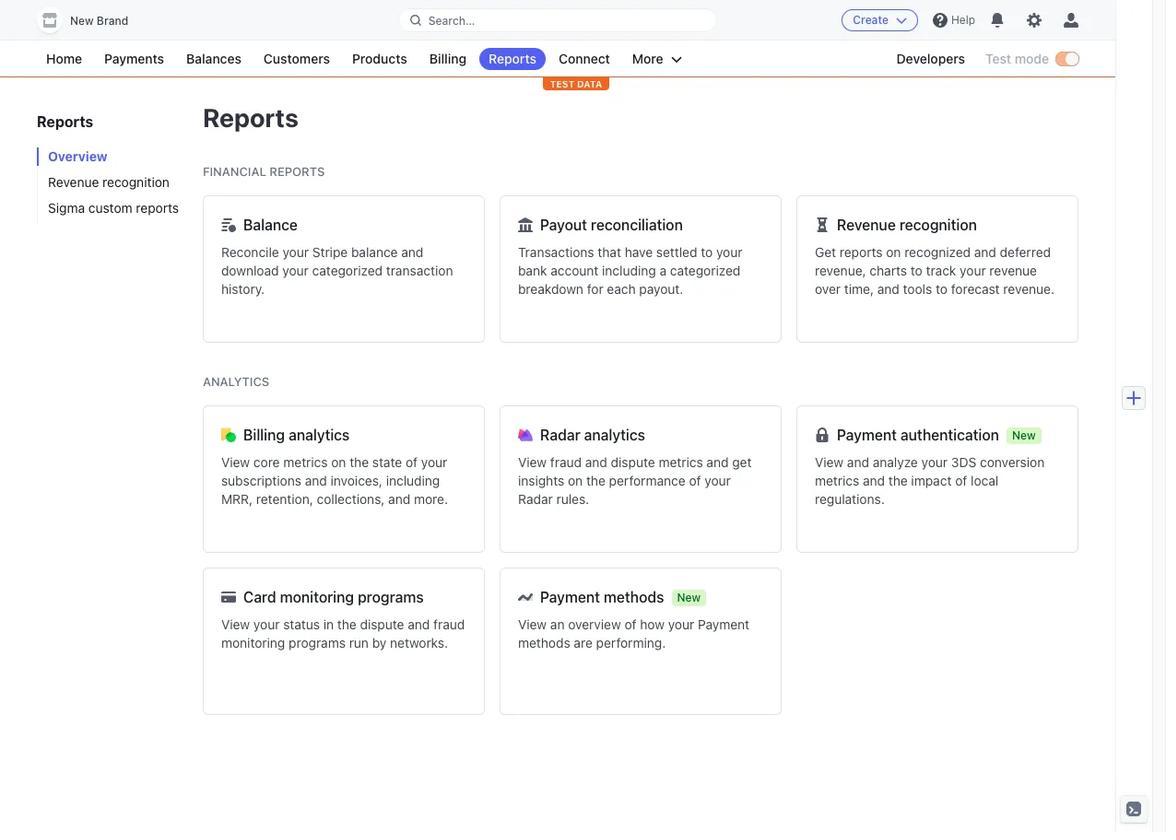 Task type: describe. For each thing, give the bounding box(es) containing it.
1 horizontal spatial to
[[911, 263, 923, 278]]

transactions
[[518, 244, 594, 260]]

account
[[551, 263, 599, 278]]

history.
[[221, 281, 265, 297]]

including inside transactions that have settled to your bank account including a categorized breakdown for each payout.
[[602, 263, 656, 278]]

local
[[971, 473, 999, 489]]

analyze
[[873, 455, 918, 470]]

categorized inside reconcile your stripe balance and download your categorized transaction history.
[[312, 263, 383, 278]]

revenue,
[[815, 263, 866, 278]]

billing link
[[420, 48, 476, 70]]

and left get
[[707, 455, 729, 470]]

by
[[372, 635, 387, 651]]

revenue recognition link
[[37, 173, 184, 192]]

payout.
[[639, 281, 684, 297]]

including inside view core metrics on the state of your subscriptions and invoices, including mrr, retention, collections, and more.
[[386, 473, 440, 489]]

more button
[[623, 48, 691, 70]]

and down charts
[[878, 281, 900, 297]]

developers link
[[887, 48, 975, 70]]

download
[[221, 263, 279, 278]]

your left the stripe
[[283, 244, 309, 260]]

time,
[[844, 281, 874, 297]]

revenue
[[990, 263, 1037, 278]]

card
[[243, 589, 276, 606]]

0 vertical spatial recognition
[[103, 174, 170, 190]]

settled
[[656, 244, 697, 260]]

rules.
[[557, 491, 589, 507]]

card monitoring programs
[[243, 589, 424, 606]]

transaction
[[386, 263, 453, 278]]

stripe
[[312, 244, 348, 260]]

that
[[598, 244, 621, 260]]

products
[[352, 51, 407, 66]]

reports inside get reports on recognized and deferred revenue, charts to track your revenue over time, and tools to forecast revenue.
[[840, 244, 883, 260]]

metrics inside the view and analyze your 3ds conversion metrics and the impact of local regulations.
[[815, 473, 859, 489]]

payout
[[540, 217, 587, 233]]

1 horizontal spatial revenue
[[837, 217, 896, 233]]

financial
[[203, 164, 266, 179]]

get reports on recognized and deferred revenue, charts to track your revenue over time, and tools to forecast revenue.
[[815, 244, 1055, 297]]

of inside the view and analyze your 3ds conversion metrics and the impact of local regulations.
[[955, 473, 968, 489]]

overview link
[[37, 148, 184, 166]]

each
[[607, 281, 636, 297]]

regulations.
[[815, 491, 885, 507]]

balance
[[243, 217, 298, 233]]

balances
[[186, 51, 241, 66]]

products link
[[343, 48, 417, 70]]

customers
[[264, 51, 330, 66]]

conversion
[[980, 455, 1045, 470]]

payout reconciliation
[[540, 217, 683, 233]]

the inside 'view fraud and dispute metrics and get insights on the performance of your radar rules.'
[[586, 473, 606, 489]]

your inside view core metrics on the state of your subscriptions and invoices, including mrr, retention, collections, and more.
[[421, 455, 447, 470]]

view and analyze your 3ds conversion metrics and the impact of local regulations.
[[815, 455, 1045, 507]]

core
[[253, 455, 280, 470]]

performance
[[609, 473, 686, 489]]

reconcile your stripe balance and download your categorized transaction history.
[[221, 244, 453, 297]]

forecast
[[951, 281, 1000, 297]]

view for radar analytics
[[518, 455, 547, 470]]

home link
[[37, 48, 91, 70]]

how
[[640, 617, 665, 633]]

view fraud and dispute metrics and get insights on the performance of your radar rules.
[[518, 455, 752, 507]]

retention,
[[256, 491, 313, 507]]

dispute inside 'view fraud and dispute metrics and get insights on the performance of your radar rules.'
[[611, 455, 655, 470]]

your inside view an overview of how your payment methods are performing.
[[668, 617, 694, 633]]

on inside get reports on recognized and deferred revenue, charts to track your revenue over time, and tools to forecast revenue.
[[886, 244, 901, 260]]

reports link
[[479, 48, 546, 70]]

your right download
[[282, 263, 309, 278]]

reports up financial reports
[[203, 102, 299, 133]]

view for payment authentication
[[815, 455, 844, 470]]

charts
[[870, 263, 907, 278]]

brand
[[97, 14, 128, 28]]

0 horizontal spatial revenue
[[48, 174, 99, 190]]

financial reports
[[203, 164, 325, 179]]

data
[[577, 78, 602, 89]]

billing for billing analytics
[[243, 427, 285, 443]]

reports down search… search box
[[489, 51, 537, 66]]

more.
[[414, 491, 448, 507]]

and inside view your status in the dispute and fraud monitoring programs run by networks.
[[408, 617, 430, 633]]

radar analytics
[[540, 427, 645, 443]]

breakdown
[[518, 281, 584, 297]]

2 horizontal spatial to
[[936, 281, 948, 297]]

and up revenue
[[974, 244, 997, 260]]

payment for payment authentication
[[837, 427, 897, 443]]

sigma custom reports
[[48, 200, 179, 216]]

payments link
[[95, 48, 173, 70]]

deferred
[[1000, 244, 1051, 260]]

search…
[[428, 13, 475, 27]]

and down analyze
[[863, 473, 885, 489]]

on inside view core metrics on the state of your subscriptions and invoices, including mrr, retention, collections, and more.
[[331, 455, 346, 470]]

and left analyze
[[847, 455, 869, 470]]

test mode
[[986, 51, 1049, 66]]

the inside view your status in the dispute and fraud monitoring programs run by networks.
[[337, 617, 357, 633]]

help
[[951, 13, 976, 27]]

get
[[815, 244, 836, 260]]

monitoring inside view your status in the dispute and fraud monitoring programs run by networks.
[[221, 635, 285, 651]]

analytics for radar analytics
[[584, 427, 645, 443]]

overview
[[48, 148, 108, 164]]

methods inside view an overview of how your payment methods are performing.
[[518, 635, 570, 651]]

payments
[[104, 51, 164, 66]]

over
[[815, 281, 841, 297]]

1 horizontal spatial revenue recognition
[[837, 217, 977, 233]]

run
[[349, 635, 369, 651]]

connect link
[[549, 48, 619, 70]]

dispute inside view your status in the dispute and fraud monitoring programs run by networks.
[[360, 617, 404, 633]]

the inside view core metrics on the state of your subscriptions and invoices, including mrr, retention, collections, and more.
[[350, 455, 369, 470]]

view for billing analytics
[[221, 455, 250, 470]]

mode
[[1015, 51, 1049, 66]]

your inside 'view fraud and dispute metrics and get insights on the performance of your radar rules.'
[[705, 473, 731, 489]]

fraud inside 'view fraud and dispute metrics and get insights on the performance of your radar rules.'
[[550, 455, 582, 470]]

for
[[587, 281, 604, 297]]

in
[[323, 617, 334, 633]]



Task type: locate. For each thing, give the bounding box(es) containing it.
0 vertical spatial radar
[[540, 427, 581, 443]]

0 horizontal spatial dispute
[[360, 617, 404, 633]]

new up conversion
[[1012, 428, 1036, 442]]

0 horizontal spatial methods
[[518, 635, 570, 651]]

your inside view your status in the dispute and fraud monitoring programs run by networks.
[[253, 617, 280, 633]]

recognized
[[905, 244, 971, 260]]

0 vertical spatial methods
[[604, 589, 664, 606]]

get
[[732, 455, 752, 470]]

your up more. at the left
[[421, 455, 447, 470]]

radar
[[540, 427, 581, 443], [518, 491, 553, 507]]

0 horizontal spatial revenue recognition
[[48, 174, 170, 190]]

the right in
[[337, 617, 357, 633]]

0 vertical spatial fraud
[[550, 455, 582, 470]]

balances link
[[177, 48, 251, 70]]

1 horizontal spatial reports
[[840, 244, 883, 260]]

dispute up by
[[360, 617, 404, 633]]

0 vertical spatial including
[[602, 263, 656, 278]]

test data
[[550, 78, 602, 89]]

new inside button
[[70, 14, 94, 28]]

revenue.
[[1004, 281, 1055, 297]]

0 horizontal spatial to
[[701, 244, 713, 260]]

1 vertical spatial radar
[[518, 491, 553, 507]]

your up impact
[[922, 455, 948, 470]]

the
[[350, 455, 369, 470], [586, 473, 606, 489], [889, 473, 908, 489], [337, 617, 357, 633]]

balance
[[351, 244, 398, 260]]

methods down the an
[[518, 635, 570, 651]]

1 vertical spatial on
[[331, 455, 346, 470]]

0 vertical spatial new
[[70, 14, 94, 28]]

and inside reconcile your stripe balance and download your categorized transaction history.
[[401, 244, 424, 260]]

0 horizontal spatial payment
[[540, 589, 600, 606]]

0 vertical spatial reports
[[136, 200, 179, 216]]

metrics down billing analytics
[[283, 455, 328, 470]]

the inside the view and analyze your 3ds conversion metrics and the impact of local regulations.
[[889, 473, 908, 489]]

2 vertical spatial new
[[677, 591, 701, 604]]

1 horizontal spatial analytics
[[584, 427, 645, 443]]

0 horizontal spatial on
[[331, 455, 346, 470]]

your inside get reports on recognized and deferred revenue, charts to track your revenue over time, and tools to forecast revenue.
[[960, 263, 986, 278]]

1 horizontal spatial billing
[[429, 51, 467, 66]]

new left the brand
[[70, 14, 94, 28]]

1 horizontal spatial methods
[[604, 589, 664, 606]]

metrics inside view core metrics on the state of your subscriptions and invoices, including mrr, retention, collections, and more.
[[283, 455, 328, 470]]

developers
[[897, 51, 965, 66]]

on up "rules."
[[568, 473, 583, 489]]

your right how
[[668, 617, 694, 633]]

view up insights
[[518, 455, 547, 470]]

programs inside view your status in the dispute and fraud monitoring programs run by networks.
[[289, 635, 346, 651]]

view for payment methods
[[518, 617, 547, 633]]

reports right custom on the left
[[136, 200, 179, 216]]

recognition up the sigma custom reports
[[103, 174, 170, 190]]

reports up the balance at left
[[270, 164, 325, 179]]

insights
[[518, 473, 565, 489]]

0 vertical spatial billing
[[429, 51, 467, 66]]

new for payment methods
[[677, 591, 701, 604]]

help button
[[926, 6, 983, 35]]

0 horizontal spatial fraud
[[433, 617, 465, 633]]

to right settled
[[701, 244, 713, 260]]

1 horizontal spatial on
[[568, 473, 583, 489]]

the up invoices,
[[350, 455, 369, 470]]

0 vertical spatial revenue
[[48, 174, 99, 190]]

reports
[[136, 200, 179, 216], [840, 244, 883, 260]]

categorized
[[312, 263, 383, 278], [670, 263, 741, 278]]

reports up overview
[[37, 113, 93, 130]]

including up each
[[602, 263, 656, 278]]

0 horizontal spatial including
[[386, 473, 440, 489]]

categorized inside transactions that have settled to your bank account including a categorized breakdown for each payout.
[[670, 263, 741, 278]]

of inside view an overview of how your payment methods are performing.
[[625, 617, 637, 633]]

and up retention,
[[305, 473, 327, 489]]

view up "regulations."
[[815, 455, 844, 470]]

sigma custom reports link
[[37, 199, 184, 218]]

0 horizontal spatial metrics
[[283, 455, 328, 470]]

0 vertical spatial to
[[701, 244, 713, 260]]

including up more. at the left
[[386, 473, 440, 489]]

customers link
[[254, 48, 339, 70]]

revenue
[[48, 174, 99, 190], [837, 217, 896, 233]]

0 horizontal spatial recognition
[[103, 174, 170, 190]]

and down radar analytics
[[585, 455, 608, 470]]

new for payment authentication
[[1012, 428, 1036, 442]]

1 horizontal spatial programs
[[358, 589, 424, 606]]

revenue recognition
[[48, 174, 170, 190], [837, 217, 977, 233]]

view core metrics on the state of your subscriptions and invoices, including mrr, retention, collections, and more.
[[221, 455, 448, 507]]

1 vertical spatial revenue recognition
[[837, 217, 977, 233]]

payment up the an
[[540, 589, 600, 606]]

view inside view your status in the dispute and fraud monitoring programs run by networks.
[[221, 617, 250, 633]]

to up tools at the right of the page
[[911, 263, 923, 278]]

view an overview of how your payment methods are performing.
[[518, 617, 750, 651]]

categorized down the stripe
[[312, 263, 383, 278]]

dispute
[[611, 455, 655, 470], [360, 617, 404, 633]]

view down card
[[221, 617, 250, 633]]

metrics inside 'view fraud and dispute metrics and get insights on the performance of your radar rules.'
[[659, 455, 703, 470]]

performing.
[[596, 635, 666, 651]]

revenue recognition up recognized
[[837, 217, 977, 233]]

create
[[853, 13, 889, 27]]

1 vertical spatial to
[[911, 263, 923, 278]]

recognition
[[103, 174, 170, 190], [900, 217, 977, 233]]

analytics up 'view fraud and dispute metrics and get insights on the performance of your radar rules.'
[[584, 427, 645, 443]]

reconciliation
[[591, 217, 683, 233]]

0 vertical spatial revenue recognition
[[48, 174, 170, 190]]

payment inside view an overview of how your payment methods are performing.
[[698, 617, 750, 633]]

the up "rules."
[[586, 473, 606, 489]]

your right settled
[[716, 244, 743, 260]]

on up invoices,
[[331, 455, 346, 470]]

0 horizontal spatial analytics
[[289, 427, 350, 443]]

0 horizontal spatial programs
[[289, 635, 346, 651]]

your
[[283, 244, 309, 260], [716, 244, 743, 260], [282, 263, 309, 278], [960, 263, 986, 278], [421, 455, 447, 470], [922, 455, 948, 470], [705, 473, 731, 489], [253, 617, 280, 633], [668, 617, 694, 633]]

revenue up charts
[[837, 217, 896, 233]]

categorized down settled
[[670, 263, 741, 278]]

and up transaction
[[401, 244, 424, 260]]

1 categorized from the left
[[312, 263, 383, 278]]

1 horizontal spatial recognition
[[900, 217, 977, 233]]

your down card
[[253, 617, 280, 633]]

new up view an overview of how your payment methods are performing.
[[677, 591, 701, 604]]

1 vertical spatial dispute
[[360, 617, 404, 633]]

the down analyze
[[889, 473, 908, 489]]

status
[[283, 617, 320, 633]]

reports
[[489, 51, 537, 66], [203, 102, 299, 133], [37, 113, 93, 130], [270, 164, 325, 179]]

1 horizontal spatial new
[[677, 591, 701, 604]]

have
[[625, 244, 653, 260]]

of right performance
[[689, 473, 701, 489]]

1 vertical spatial revenue
[[837, 217, 896, 233]]

collections,
[[317, 491, 385, 507]]

payment
[[837, 427, 897, 443], [540, 589, 600, 606], [698, 617, 750, 633]]

payment up analyze
[[837, 427, 897, 443]]

of inside view core metrics on the state of your subscriptions and invoices, including mrr, retention, collections, and more.
[[406, 455, 418, 470]]

analytics for billing analytics
[[289, 427, 350, 443]]

mrr,
[[221, 491, 253, 507]]

an
[[550, 617, 565, 633]]

and left more. at the left
[[388, 491, 411, 507]]

1 horizontal spatial metrics
[[659, 455, 703, 470]]

1 vertical spatial including
[[386, 473, 440, 489]]

programs
[[358, 589, 424, 606], [289, 635, 346, 651]]

billing for billing
[[429, 51, 467, 66]]

1 vertical spatial fraud
[[433, 617, 465, 633]]

payment for payment methods
[[540, 589, 600, 606]]

reconcile
[[221, 244, 279, 260]]

1 vertical spatial methods
[[518, 635, 570, 651]]

sigma
[[48, 200, 85, 216]]

monitoring
[[280, 589, 354, 606], [221, 635, 285, 651]]

2 horizontal spatial metrics
[[815, 473, 859, 489]]

on up charts
[[886, 244, 901, 260]]

state
[[372, 455, 402, 470]]

analytics
[[289, 427, 350, 443], [584, 427, 645, 443]]

programs up by
[[358, 589, 424, 606]]

1 vertical spatial monitoring
[[221, 635, 285, 651]]

2 horizontal spatial on
[[886, 244, 901, 260]]

payment methods
[[540, 589, 664, 606]]

2 vertical spatial payment
[[698, 617, 750, 633]]

0 vertical spatial payment
[[837, 427, 897, 443]]

connect
[[559, 51, 610, 66]]

Search… text field
[[399, 9, 717, 32]]

your up forecast
[[960, 263, 986, 278]]

0 vertical spatial monitoring
[[280, 589, 354, 606]]

billing up core
[[243, 427, 285, 443]]

radar up insights
[[540, 427, 581, 443]]

programs down in
[[289, 635, 346, 651]]

2 horizontal spatial payment
[[837, 427, 897, 443]]

view inside the view and analyze your 3ds conversion metrics and the impact of local regulations.
[[815, 455, 844, 470]]

tools
[[903, 281, 932, 297]]

0 horizontal spatial new
[[70, 14, 94, 28]]

subscriptions
[[221, 473, 301, 489]]

1 vertical spatial billing
[[243, 427, 285, 443]]

2 categorized from the left
[[670, 263, 741, 278]]

1 analytics from the left
[[289, 427, 350, 443]]

your right performance
[[705, 473, 731, 489]]

radar inside 'view fraud and dispute metrics and get insights on the performance of your radar rules.'
[[518, 491, 553, 507]]

payment right how
[[698, 617, 750, 633]]

are
[[574, 635, 593, 651]]

methods up how
[[604, 589, 664, 606]]

home
[[46, 51, 82, 66]]

3ds
[[951, 455, 977, 470]]

1 horizontal spatial dispute
[[611, 455, 655, 470]]

Search… search field
[[399, 9, 717, 32]]

revenue recognition down overview 'link'
[[48, 174, 170, 190]]

radar down insights
[[518, 491, 553, 507]]

test
[[986, 51, 1012, 66]]

to inside transactions that have settled to your bank account including a categorized breakdown for each payout.
[[701, 244, 713, 260]]

bank
[[518, 263, 547, 278]]

view inside view an overview of how your payment methods are performing.
[[518, 617, 547, 633]]

fraud up insights
[[550, 455, 582, 470]]

1 horizontal spatial categorized
[[670, 263, 741, 278]]

of down 3ds
[[955, 473, 968, 489]]

fraud inside view your status in the dispute and fraud monitoring programs run by networks.
[[433, 617, 465, 633]]

view inside 'view fraud and dispute metrics and get insights on the performance of your radar rules.'
[[518, 455, 547, 470]]

0 vertical spatial dispute
[[611, 455, 655, 470]]

2 vertical spatial on
[[568, 473, 583, 489]]

new brand button
[[37, 7, 147, 33]]

1 horizontal spatial fraud
[[550, 455, 582, 470]]

transactions that have settled to your bank account including a categorized breakdown for each payout.
[[518, 244, 743, 297]]

your inside the view and analyze your 3ds conversion metrics and the impact of local regulations.
[[922, 455, 948, 470]]

fraud up networks.
[[433, 617, 465, 633]]

new brand
[[70, 14, 128, 28]]

analytics
[[203, 374, 269, 389]]

to down the track
[[936, 281, 948, 297]]

view for card monitoring programs
[[221, 617, 250, 633]]

impact
[[911, 473, 952, 489]]

dispute up performance
[[611, 455, 655, 470]]

billing down 'search…'
[[429, 51, 467, 66]]

2 vertical spatial to
[[936, 281, 948, 297]]

1 vertical spatial new
[[1012, 428, 1036, 442]]

billing
[[429, 51, 467, 66], [243, 427, 285, 443]]

track
[[926, 263, 956, 278]]

test
[[550, 78, 575, 89]]

1 vertical spatial payment
[[540, 589, 600, 606]]

0 horizontal spatial categorized
[[312, 263, 383, 278]]

invoices,
[[331, 473, 383, 489]]

0 vertical spatial programs
[[358, 589, 424, 606]]

of up the performing.
[[625, 617, 637, 633]]

1 vertical spatial recognition
[[900, 217, 977, 233]]

your inside transactions that have settled to your bank account including a categorized breakdown for each payout.
[[716, 244, 743, 260]]

billing analytics
[[243, 427, 350, 443]]

1 horizontal spatial payment
[[698, 617, 750, 633]]

2 horizontal spatial new
[[1012, 428, 1036, 442]]

1 horizontal spatial including
[[602, 263, 656, 278]]

view left the an
[[518, 617, 547, 633]]

monitoring down card
[[221, 635, 285, 651]]

0 horizontal spatial billing
[[243, 427, 285, 443]]

overview
[[568, 617, 621, 633]]

view left core
[[221, 455, 250, 470]]

revenue down overview
[[48, 174, 99, 190]]

of right state
[[406, 455, 418, 470]]

metrics up performance
[[659, 455, 703, 470]]

analytics up view core metrics on the state of your subscriptions and invoices, including mrr, retention, collections, and more.
[[289, 427, 350, 443]]

2 analytics from the left
[[584, 427, 645, 443]]

recognition up recognized
[[900, 217, 977, 233]]

1 vertical spatial programs
[[289, 635, 346, 651]]

reports up the revenue,
[[840, 244, 883, 260]]

and up networks.
[[408, 617, 430, 633]]

billing inside billing link
[[429, 51, 467, 66]]

1 vertical spatial reports
[[840, 244, 883, 260]]

0 vertical spatial on
[[886, 244, 901, 260]]

0 horizontal spatial reports
[[136, 200, 179, 216]]

of inside 'view fraud and dispute metrics and get insights on the performance of your radar rules.'
[[689, 473, 701, 489]]

more
[[632, 51, 664, 66]]

fraud
[[550, 455, 582, 470], [433, 617, 465, 633]]

monitoring up in
[[280, 589, 354, 606]]

metrics up "regulations."
[[815, 473, 859, 489]]

on inside 'view fraud and dispute metrics and get insights on the performance of your radar rules.'
[[568, 473, 583, 489]]

new
[[70, 14, 94, 28], [1012, 428, 1036, 442], [677, 591, 701, 604]]

view inside view core metrics on the state of your subscriptions and invoices, including mrr, retention, collections, and more.
[[221, 455, 250, 470]]



Task type: vqa. For each thing, say whether or not it's contained in the screenshot.
Radar analytics View
yes



